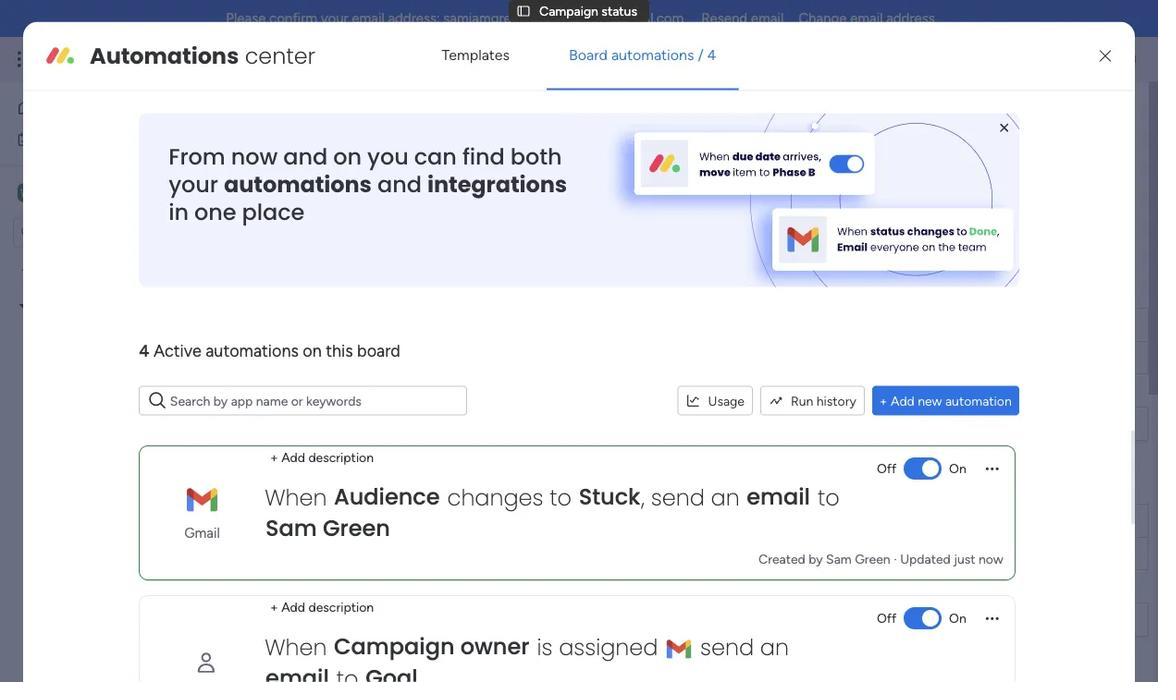 Task type: vqa. For each thing, say whether or not it's contained in the screenshot.
second Use from left
no



Task type: describe. For each thing, give the bounding box(es) containing it.
created
[[759, 551, 805, 567]]

main
[[309, 170, 337, 185]]

usage
[[708, 393, 745, 409]]

your right track at the top right of the page
[[620, 136, 646, 152]]

email right resend
[[751, 10, 784, 27]]

can
[[414, 141, 457, 172]]

run,
[[538, 136, 560, 152]]

samiamgreeneggsnham27@gmail.com
[[443, 10, 684, 27]]

when campaign owner is assigned
[[265, 631, 658, 663]]

management
[[187, 49, 287, 69]]

workspace selection element
[[18, 182, 163, 204]]

add to favorites image
[[520, 105, 539, 123]]

click
[[419, 351, 448, 366]]

1 vertical spatial now
[[979, 551, 1003, 567]]

Search by app name or keywords text field
[[165, 389, 443, 415]]

invite / 1 button
[[992, 100, 1084, 129]]

show board description image
[[489, 105, 511, 124]]

status chart
[[592, 170, 663, 185]]

hi there! 👋  click here to learn how to start ➡️
[[350, 351, 613, 366]]

team
[[398, 170, 429, 185]]

address:
[[388, 10, 440, 27]]

campaign inside when campaign owner is assigned
[[334, 631, 455, 662]]

gmail
[[184, 525, 220, 542]]

please
[[226, 10, 266, 27]]

eggs
[[82, 267, 111, 283]]

+ for changes to
[[270, 450, 278, 465]]

email inside when audience changes to stuck , send an email to sam green
[[747, 482, 810, 513]]

+ add description for campaign owner
[[270, 600, 374, 615]]

to right "here"
[[480, 351, 492, 366]]

there!
[[366, 351, 400, 366]]

workspace image
[[18, 183, 36, 203]]

+ for is assigned
[[270, 600, 278, 615]]

ideas
[[126, 361, 156, 377]]

sam's workspace button
[[13, 177, 184, 209]]

calendar button
[[499, 163, 578, 192]]

+ add new automation button
[[872, 386, 1019, 416]]

v2 search image
[[149, 389, 165, 414]]

own
[[401, 547, 426, 562]]

Search in workspace field
[[39, 222, 154, 243]]

calendar
[[513, 170, 564, 185]]

status inside list box
[[126, 330, 162, 345]]

add you own campaign
[[350, 547, 486, 562]]

board automations / 4 button
[[547, 33, 739, 77]]

automations and integrations in one place
[[169, 169, 567, 228]]

automations inside automations and integrations in one place
[[224, 169, 372, 200]]

upcoming campaigns
[[318, 474, 508, 497]]

filter by anything image
[[631, 216, 653, 238]]

automations inside 'button'
[[611, 46, 694, 64]]

requests
[[184, 361, 234, 377]]

changes
[[447, 483, 543, 514]]

table
[[340, 170, 370, 185]]

place
[[242, 197, 305, 228]]

·
[[894, 551, 897, 567]]

and inside from now and on you can find both your
[[283, 141, 328, 172]]

green inside when audience changes to stuck , send an email to sam green
[[323, 513, 390, 544]]

caret down image
[[19, 300, 27, 313]]

you for can
[[367, 141, 409, 172]]

home image
[[17, 98, 35, 117]]

sam green image
[[1106, 44, 1136, 74]]

hi
[[350, 351, 362, 366]]

the
[[543, 277, 570, 301]]

ham
[[139, 267, 166, 283]]

activity
[[905, 107, 950, 123]]

address
[[886, 10, 935, 27]]

campaign ideas and requests
[[64, 361, 234, 377]]

templates button
[[419, 33, 532, 77]]

of
[[622, 277, 639, 301]]

change email address
[[798, 10, 935, 27]]

1 vertical spatial campaign status
[[281, 99, 476, 130]]

0 horizontal spatial this
[[326, 341, 353, 361]]

invite / 1
[[1027, 107, 1076, 123]]

icon image
[[194, 650, 219, 675]]

activity button
[[897, 100, 985, 129]]

is
[[537, 632, 553, 663]]

usage button
[[678, 386, 753, 416]]

new item button
[[280, 212, 352, 241]]

run history button
[[760, 386, 865, 416]]

item
[[318, 219, 344, 234]]

+ add description for audience
[[270, 450, 374, 465]]

main table button
[[280, 163, 384, 192]]

sam's
[[43, 184, 82, 202]]

to left stuck
[[550, 483, 572, 514]]

0 horizontal spatial board
[[310, 136, 343, 152]]

confirm
[[269, 10, 317, 27]]

make
[[490, 277, 538, 301]]

my work image
[[17, 131, 33, 148]]

most
[[575, 277, 618, 301]]

one inside automations and integrations in one place
[[194, 197, 236, 228]]

see
[[844, 136, 866, 151]]

run
[[791, 393, 813, 409]]

owner
[[461, 631, 530, 662]]

templates
[[442, 46, 510, 64]]

this
[[283, 136, 306, 152]]

2 vertical spatial green
[[855, 551, 890, 567]]

1 horizontal spatial one
[[824, 136, 846, 152]]

from
[[169, 141, 225, 172]]

integrate
[[839, 170, 892, 185]]

automations
[[90, 40, 239, 71]]

add inside 'button'
[[891, 393, 915, 409]]

both
[[510, 141, 562, 172]]

👋
[[403, 351, 416, 366]]

find
[[462, 141, 505, 172]]

to inside field
[[391, 277, 408, 301]]

hide
[[759, 219, 787, 234]]



Task type: locate. For each thing, give the bounding box(es) containing it.
email right change
[[850, 10, 883, 27]]

4 active automations on this board
[[139, 341, 400, 361]]

created by sam green · updated just now
[[759, 551, 1003, 567]]

your
[[321, 10, 348, 27], [446, 136, 471, 152], [620, 136, 646, 152], [169, 169, 218, 200]]

+
[[879, 393, 888, 409], [270, 450, 278, 465], [270, 600, 278, 615]]

center
[[245, 40, 316, 71]]

2 v2 ellipsis image from the top
[[986, 614, 999, 634]]

status up 'ideas'
[[126, 330, 162, 345]]

team
[[475, 136, 504, 152]]

automate
[[982, 170, 1040, 185]]

select product image
[[17, 50, 35, 68]]

when audience changes to stuck , send an email to sam green
[[265, 482, 840, 544]]

you for and
[[397, 136, 418, 152]]

dapulse integrations image
[[818, 171, 832, 185]]

option
[[0, 258, 236, 262]]

0 horizontal spatial green
[[43, 267, 79, 283]]

now inside from now and on you can find both your
[[231, 141, 278, 172]]

0 horizontal spatial in
[[169, 197, 189, 228]]

1 vertical spatial green
[[323, 513, 390, 544]]

0 vertical spatial + add description
[[270, 450, 374, 465]]

0 horizontal spatial on
[[303, 341, 322, 361]]

+ add description field for audience
[[266, 447, 379, 468]]

updated
[[900, 551, 951, 567]]

off for send an
[[877, 611, 896, 626]]

send inside when audience changes to stuck , send an email to sam green
[[651, 483, 705, 514]]

an right ','
[[711, 483, 740, 514]]

your left team
[[446, 136, 471, 152]]

0 vertical spatial automations
[[611, 46, 694, 64]]

Few tips to help you make the most of this template :) field
[[314, 277, 778, 302]]

1 v2 ellipsis image from the top
[[986, 465, 999, 484]]

campaigns
[[411, 474, 508, 497]]

you inside field
[[454, 277, 485, 301]]

campaign status up the will at left
[[281, 99, 476, 130]]

sam inside when audience changes to stuck , send an email to sam green
[[266, 513, 317, 544]]

active
[[154, 341, 201, 361]]

stuck
[[579, 482, 641, 513]]

campaign status
[[539, 3, 637, 19], [281, 99, 476, 130], [64, 330, 162, 345]]

0 horizontal spatial one
[[194, 197, 236, 228]]

you inside from now and on you can find both your
[[367, 141, 409, 172]]

0 vertical spatial green
[[43, 267, 79, 283]]

campaign status inside list box
[[64, 330, 162, 345]]

automation
[[945, 393, 1012, 409]]

workspace image
[[20, 183, 33, 203]]

1 vertical spatial off
[[877, 611, 896, 626]]

sam
[[266, 513, 317, 544], [826, 551, 852, 567]]

0 vertical spatial 4
[[707, 46, 716, 64]]

an down created
[[760, 632, 789, 663]]

from now and on you can find both your
[[169, 141, 562, 200]]

to right tips
[[391, 277, 408, 301]]

campaign
[[429, 547, 486, 562]]

on for email
[[949, 461, 966, 477]]

an inside when audience changes to stuck , send an email to sam green
[[711, 483, 740, 514]]

1 horizontal spatial in
[[811, 136, 821, 152]]

/ down resend
[[698, 46, 704, 64]]

2 when from the top
[[265, 632, 327, 663]]

0 horizontal spatial sam
[[266, 513, 317, 544]]

0 horizontal spatial campaign status
[[64, 330, 162, 345]]

chart
[[633, 170, 663, 185]]

0 vertical spatial send
[[651, 483, 705, 514]]

0 vertical spatial board
[[310, 136, 343, 152]]

1 vertical spatial board
[[357, 341, 400, 361]]

by
[[809, 551, 823, 567]]

green left eggs
[[43, 267, 79, 283]]

help inside field
[[412, 277, 450, 301]]

in right workspace
[[169, 197, 189, 228]]

campaign's
[[686, 136, 751, 152]]

when inside when audience changes to stuck , send an email to sam green
[[265, 483, 327, 514]]

workspace
[[86, 184, 161, 202]]

1 horizontal spatial help
[[412, 277, 450, 301]]

1 horizontal spatial green
[[323, 513, 390, 544]]

green
[[43, 267, 79, 283], [323, 513, 390, 544], [855, 551, 890, 567]]

this left there! at the left
[[326, 341, 353, 361]]

2 horizontal spatial status
[[602, 3, 637, 19]]

1 vertical spatial help
[[412, 277, 450, 301]]

0 vertical spatial +
[[879, 393, 888, 409]]

automations down this
[[224, 169, 372, 200]]

off for email
[[877, 461, 896, 477]]

see plans image
[[307, 48, 323, 71]]

1 description from the top
[[309, 450, 374, 465]]

4 left "active"
[[139, 341, 149, 361]]

sam right by
[[826, 551, 852, 567]]

sam right gmail
[[266, 513, 317, 544]]

2 + add description field from the top
[[266, 597, 379, 618]]

0 vertical spatial + add description field
[[266, 447, 379, 468]]

automations up "search by app name or keywords" text field at the left bottom of the page
[[205, 341, 299, 361]]

resend
[[701, 10, 747, 27]]

0 vertical spatial in
[[811, 136, 821, 152]]

template
[[678, 277, 756, 301]]

1 horizontal spatial an
[[760, 632, 789, 663]]

1 when from the top
[[265, 483, 327, 514]]

add view image
[[688, 171, 696, 184]]

2 + add description from the top
[[270, 600, 374, 615]]

1 on from the top
[[949, 461, 966, 477]]

add
[[891, 393, 915, 409], [282, 450, 305, 465], [350, 547, 373, 562], [282, 600, 305, 615]]

1 vertical spatial one
[[194, 197, 236, 228]]

status
[[602, 3, 637, 19], [407, 99, 476, 130], [126, 330, 162, 345]]

0 horizontal spatial help
[[369, 136, 393, 152]]

sam's workspace
[[43, 184, 161, 202]]

0 vertical spatial /
[[698, 46, 704, 64]]

1 vertical spatial 4
[[139, 341, 149, 361]]

your right confirm
[[321, 10, 348, 27]]

2 vertical spatial status
[[126, 330, 162, 345]]

this inside field
[[643, 277, 674, 301]]

,
[[642, 483, 645, 514]]

email up created
[[747, 482, 810, 513]]

when left audience
[[265, 483, 327, 514]]

campaign status up board
[[539, 3, 637, 19]]

board automations / 4
[[569, 46, 716, 64]]

1 vertical spatial on
[[303, 341, 322, 361]]

send
[[651, 483, 705, 514], [700, 632, 754, 663]]

team workload
[[398, 170, 485, 185]]

please confirm your email address: samiamgreeneggsnham27@gmail.com
[[226, 10, 684, 27]]

Upcoming campaigns field
[[314, 474, 513, 498]]

board left the will at left
[[310, 136, 343, 152]]

to right how on the left bottom of page
[[555, 351, 567, 366]]

invite
[[1027, 107, 1059, 123]]

➡️
[[600, 351, 613, 366]]

this board will help you and your team plan, run, and track your entire campaign's workflow in one workspace.
[[283, 136, 914, 152]]

1 horizontal spatial board
[[357, 341, 400, 361]]

2 description from the top
[[309, 600, 374, 615]]

0 vertical spatial status
[[602, 3, 637, 19]]

email left address:
[[352, 10, 385, 27]]

0 horizontal spatial now
[[231, 141, 278, 172]]

when for when campaign owner is assigned
[[265, 632, 327, 663]]

description for campaign owner
[[309, 600, 374, 615]]

0 vertical spatial description
[[309, 450, 374, 465]]

list box containing green eggs and ham
[[0, 255, 236, 635]]

board left 👋 on the left bottom of page
[[357, 341, 400, 361]]

sort
[[688, 219, 713, 234]]

1 horizontal spatial /
[[1062, 107, 1067, 123]]

green left · on the right
[[855, 551, 890, 567]]

0 horizontal spatial status
[[126, 330, 162, 345]]

2 vertical spatial campaign status
[[64, 330, 162, 345]]

status up board automations / 4 'button'
[[602, 3, 637, 19]]

your inside from now and on you can find both your
[[169, 169, 218, 200]]

green eggs and ham
[[43, 267, 166, 283]]

+ Add description field
[[266, 447, 379, 468], [266, 597, 379, 618]]

your right workspace
[[169, 169, 218, 200]]

now
[[231, 141, 278, 172], [979, 551, 1003, 567]]

on down + add new automation 'button'
[[949, 461, 966, 477]]

1 vertical spatial /
[[1062, 107, 1067, 123]]

2 vertical spatial automations
[[205, 341, 299, 361]]

green down "upcoming"
[[323, 513, 390, 544]]

0 vertical spatial an
[[711, 483, 740, 514]]

1 horizontal spatial sam
[[826, 551, 852, 567]]

few tips to help you make the most of this template :)
[[318, 277, 773, 301]]

help
[[369, 136, 393, 152], [412, 277, 450, 301]]

status chart button
[[578, 163, 677, 192]]

1 off from the top
[[877, 461, 896, 477]]

when right icon
[[265, 632, 327, 663]]

4
[[707, 46, 716, 64], [139, 341, 149, 361]]

sort button
[[659, 212, 724, 241]]

help for to
[[412, 277, 450, 301]]

on inside from now and on you can find both your
[[333, 141, 362, 172]]

description for audience
[[309, 450, 374, 465]]

1 vertical spatial an
[[760, 632, 789, 663]]

0 vertical spatial on
[[333, 141, 362, 172]]

1 vertical spatial this
[[326, 341, 353, 361]]

you left make
[[454, 277, 485, 301]]

1 vertical spatial on
[[949, 611, 966, 626]]

1 horizontal spatial 4
[[707, 46, 716, 64]]

0 vertical spatial now
[[231, 141, 278, 172]]

when
[[265, 483, 327, 514], [265, 632, 327, 663]]

1 vertical spatial send
[[700, 632, 754, 663]]

0 vertical spatial when
[[265, 483, 327, 514]]

history
[[817, 393, 856, 409]]

change
[[798, 10, 847, 27]]

will
[[346, 136, 365, 152]]

1 vertical spatial sam
[[826, 551, 852, 567]]

in up the dapulse integrations 'icon'
[[811, 136, 821, 152]]

1 vertical spatial description
[[309, 600, 374, 615]]

one up the dapulse integrations 'icon'
[[824, 136, 846, 152]]

automations right board
[[611, 46, 694, 64]]

you
[[397, 136, 418, 152], [367, 141, 409, 172], [454, 277, 485, 301], [377, 547, 398, 562]]

monday
[[82, 49, 146, 69]]

new
[[918, 393, 942, 409]]

1 vertical spatial automations
[[224, 169, 372, 200]]

1 horizontal spatial campaign status
[[281, 99, 476, 130]]

plan,
[[507, 136, 535, 152]]

0 vertical spatial v2 ellipsis image
[[986, 465, 999, 484]]

1 horizontal spatial status
[[407, 99, 476, 130]]

help right tips
[[412, 277, 450, 301]]

in inside automations and integrations in one place
[[169, 197, 189, 228]]

workflow
[[754, 136, 807, 152]]

on for this
[[303, 341, 322, 361]]

list box
[[0, 255, 236, 635]]

help for will
[[369, 136, 393, 152]]

entire
[[649, 136, 682, 152]]

start
[[570, 351, 597, 366]]

you up team
[[397, 136, 418, 152]]

v2 ellipsis image
[[986, 465, 999, 484], [986, 614, 999, 634]]

1
[[1070, 107, 1076, 123]]

/ left 1
[[1062, 107, 1067, 123]]

0 vertical spatial on
[[949, 461, 966, 477]]

new
[[288, 219, 315, 234]]

track
[[587, 136, 617, 152]]

2 horizontal spatial campaign status
[[539, 3, 637, 19]]

2 on from the top
[[949, 611, 966, 626]]

and inside automations and integrations in one place
[[377, 169, 422, 200]]

1 horizontal spatial this
[[643, 277, 674, 301]]

to up by
[[818, 483, 840, 514]]

board
[[569, 46, 608, 64]]

4 inside 'button'
[[707, 46, 716, 64]]

you left own
[[377, 547, 398, 562]]

one left place
[[194, 197, 236, 228]]

4 down resend
[[707, 46, 716, 64]]

0 vertical spatial help
[[369, 136, 393, 152]]

0 vertical spatial sam
[[266, 513, 317, 544]]

0 vertical spatial off
[[877, 461, 896, 477]]

workspace.
[[849, 136, 914, 152]]

see more link
[[842, 134, 901, 153]]

1 vertical spatial + add description field
[[266, 597, 379, 618]]

on
[[949, 461, 966, 477], [949, 611, 966, 626]]

v2 ellipsis image for email
[[986, 465, 999, 484]]

0 horizontal spatial an
[[711, 483, 740, 514]]

on for send an
[[949, 611, 966, 626]]

1 + add description field from the top
[[266, 447, 379, 468]]

assigned
[[559, 632, 658, 663]]

1 vertical spatial v2 ellipsis image
[[986, 614, 999, 634]]

0 horizontal spatial /
[[698, 46, 704, 64]]

on down the just
[[949, 611, 966, 626]]

2 horizontal spatial green
[[855, 551, 890, 567]]

now right the just
[[979, 551, 1003, 567]]

and
[[421, 136, 443, 152], [563, 136, 584, 152], [283, 141, 328, 172], [377, 169, 422, 200], [114, 267, 136, 283], [160, 361, 181, 377]]

1 vertical spatial status
[[407, 99, 476, 130]]

0 vertical spatial one
[[824, 136, 846, 152]]

work
[[149, 49, 183, 69]]

0 vertical spatial campaign status
[[539, 3, 637, 19]]

1 vertical spatial + add description
[[270, 600, 374, 615]]

more
[[869, 136, 899, 151]]

1 horizontal spatial on
[[333, 141, 362, 172]]

on for you
[[333, 141, 362, 172]]

you right the will at left
[[367, 141, 409, 172]]

1 horizontal spatial now
[[979, 551, 1003, 567]]

help right the will at left
[[369, 136, 393, 152]]

learn
[[496, 351, 524, 366]]

+ inside 'button'
[[879, 393, 888, 409]]

you for make
[[454, 277, 485, 301]]

email
[[352, 10, 385, 27], [751, 10, 784, 27], [850, 10, 883, 27], [747, 482, 810, 513]]

team workload button
[[384, 163, 499, 192]]

when for when audience changes to stuck , send an email to sam green
[[265, 483, 327, 514]]

2 vertical spatial +
[[270, 600, 278, 615]]

2 off from the top
[[877, 611, 896, 626]]

1 vertical spatial in
[[169, 197, 189, 228]]

1 + add description from the top
[[270, 450, 374, 465]]

Campaign status field
[[277, 99, 481, 130]]

+ add description field for campaign owner
[[266, 597, 379, 618]]

automations  center image
[[45, 41, 75, 71]]

off down + add new automation
[[877, 461, 896, 477]]

v2 ellipsis image for send an
[[986, 614, 999, 634]]

off down created by sam green · updated just now on the bottom right
[[877, 611, 896, 626]]

status up can at the top of page
[[407, 99, 476, 130]]

campaign status up 'ideas'
[[64, 330, 162, 345]]

1 vertical spatial +
[[270, 450, 278, 465]]

1 vertical spatial when
[[265, 632, 327, 663]]

0 vertical spatial this
[[643, 277, 674, 301]]

when inside when campaign owner is assigned
[[265, 632, 327, 663]]

now left this
[[231, 141, 278, 172]]

this right of
[[643, 277, 674, 301]]

board
[[310, 136, 343, 152], [357, 341, 400, 361]]

0 horizontal spatial 4
[[139, 341, 149, 361]]

:)
[[761, 277, 773, 301]]

+ add new automation
[[879, 393, 1012, 409]]

audience
[[334, 482, 440, 513]]



